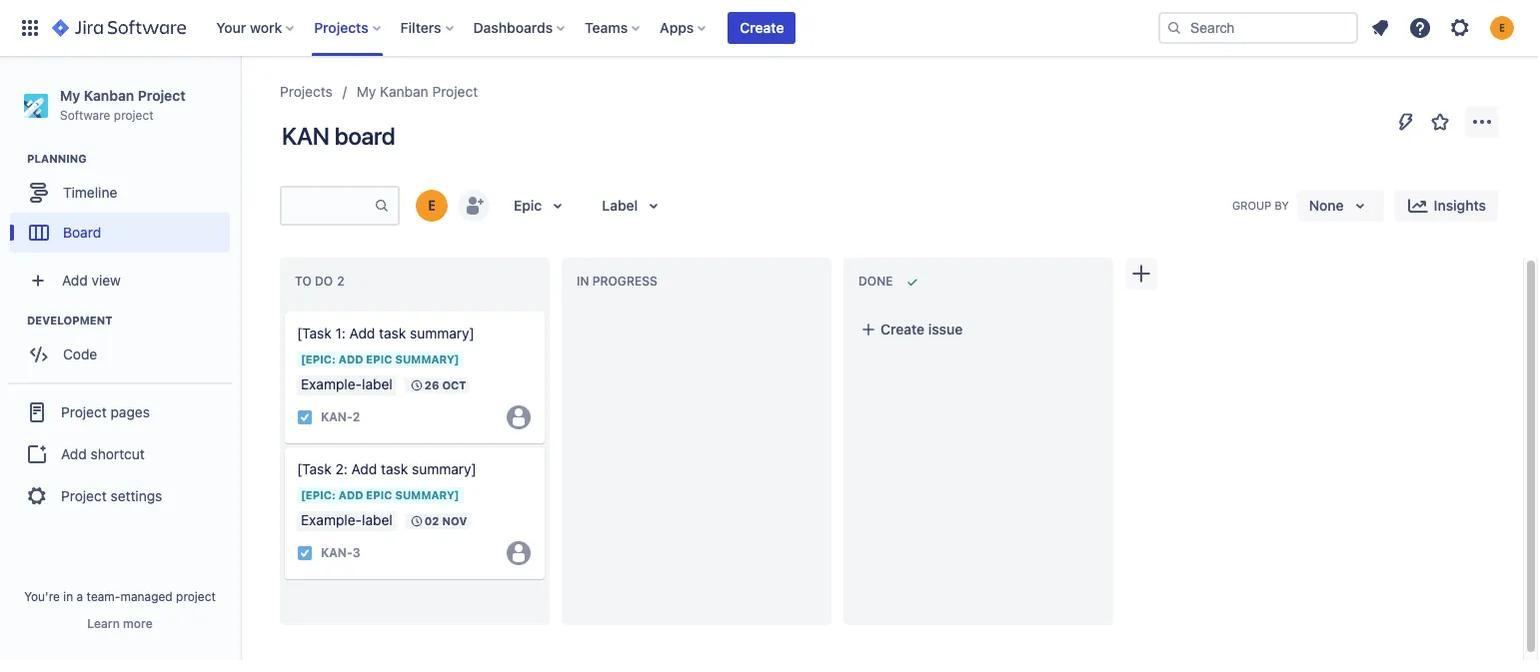 Task type: describe. For each thing, give the bounding box(es) containing it.
search image
[[1166, 20, 1182, 36]]

task for 2:
[[381, 461, 408, 478]]

my kanban project software project
[[60, 87, 185, 123]]

in
[[577, 274, 589, 289]]

kan-3
[[321, 546, 360, 561]]

kanban for my kanban project
[[380, 83, 428, 100]]

development group
[[10, 313, 239, 381]]

[task 2: add task summary]
[[297, 461, 477, 478]]

in progress
[[577, 274, 657, 289]]

02 nov
[[424, 515, 467, 528]]

projects for projects link
[[280, 83, 333, 100]]

done
[[859, 274, 893, 289]]

appswitcher icon image
[[18, 16, 42, 40]]

my for my kanban project software project
[[60, 87, 80, 104]]

code
[[63, 346, 97, 363]]

epic button
[[502, 190, 582, 222]]

do
[[315, 274, 333, 289]]

1:
[[335, 325, 346, 342]]

create button
[[728, 12, 796, 44]]

kan-2
[[321, 410, 360, 425]]

planning group
[[10, 151, 239, 259]]

group containing project pages
[[8, 383, 232, 525]]

1 vertical spatial project
[[176, 590, 216, 605]]

your work button
[[210, 12, 302, 44]]

add right "1:"
[[349, 325, 375, 342]]

banner containing your work
[[0, 0, 1538, 56]]

kan- for 2:
[[321, 546, 352, 561]]

timeline link
[[10, 173, 230, 213]]

add people image
[[462, 194, 486, 218]]

to
[[295, 274, 312, 289]]

filters button
[[394, 12, 461, 44]]

eloisefrancis23 image
[[416, 190, 448, 222]]

task image
[[297, 410, 313, 426]]

teams button
[[579, 12, 648, 44]]

by
[[1275, 199, 1289, 212]]

3
[[352, 546, 360, 561]]

add view
[[62, 272, 121, 289]]

project pages link
[[8, 391, 232, 435]]

[task 1: add task summary]
[[297, 325, 475, 342]]

unassigned image
[[507, 406, 531, 430]]

help image
[[1408, 16, 1432, 40]]

add inside button
[[61, 446, 87, 463]]

your
[[216, 19, 246, 36]]

teams
[[585, 19, 628, 36]]

project inside project pages link
[[61, 404, 107, 421]]

projects button
[[308, 12, 388, 44]]

progress
[[592, 274, 657, 289]]

development
[[27, 314, 112, 327]]

kan board
[[282, 122, 395, 150]]

filters
[[400, 19, 441, 36]]

projects for projects "popup button"
[[314, 19, 368, 36]]

learn
[[87, 617, 120, 632]]

02 november 2023 image
[[409, 514, 424, 530]]

software
[[60, 108, 110, 123]]

to do
[[295, 274, 333, 289]]

kan- for 1:
[[321, 410, 352, 425]]

kan-2 link
[[321, 409, 360, 426]]

board
[[334, 122, 395, 150]]

summary] for [task 2: add task summary]
[[412, 461, 477, 478]]

Search field
[[1158, 12, 1358, 44]]

learn more button
[[87, 617, 153, 633]]

my kanban project
[[357, 83, 478, 100]]

2:
[[335, 461, 348, 478]]

group by
[[1232, 199, 1289, 212]]

projects link
[[280, 80, 333, 104]]

kan-3 link
[[321, 545, 360, 562]]

task for 1:
[[379, 325, 406, 342]]

more
[[123, 617, 153, 632]]

pages
[[110, 404, 150, 421]]

my kanban project link
[[357, 80, 478, 104]]

project settings link
[[8, 475, 232, 519]]

task image
[[297, 546, 313, 562]]



Task type: locate. For each thing, give the bounding box(es) containing it.
add left view
[[62, 272, 88, 289]]

create right apps popup button
[[740, 19, 784, 36]]

add shortcut button
[[8, 435, 232, 475]]

team-
[[87, 590, 120, 605]]

1 horizontal spatial project
[[176, 590, 216, 605]]

0 vertical spatial [task
[[297, 325, 331, 342]]

you're in a team-managed project
[[24, 590, 216, 605]]

epic
[[514, 197, 542, 214]]

more image
[[1470, 110, 1494, 134]]

1 vertical spatial [task
[[297, 461, 331, 478]]

planning
[[27, 152, 87, 165]]

automations menu button icon image
[[1394, 109, 1418, 133]]

kan-
[[321, 410, 352, 425], [321, 546, 352, 561]]

project up "add shortcut"
[[61, 404, 107, 421]]

1 vertical spatial summary]
[[412, 461, 477, 478]]

insights image
[[1406, 194, 1430, 218]]

project settings
[[61, 488, 162, 504]]

kanban up board
[[380, 83, 428, 100]]

insights
[[1434, 197, 1486, 214]]

planning image
[[3, 147, 27, 171]]

projects inside "popup button"
[[314, 19, 368, 36]]

board
[[63, 224, 101, 241]]

summary] for [task 1: add task summary]
[[410, 325, 475, 342]]

0 vertical spatial create
[[740, 19, 784, 36]]

create issue button
[[849, 312, 1108, 348]]

project
[[114, 108, 154, 123], [176, 590, 216, 605]]

kanban inside my kanban project software project
[[84, 87, 134, 104]]

project right the managed
[[176, 590, 216, 605]]

you're
[[24, 590, 60, 605]]

oct
[[442, 379, 466, 392]]

Search this board text field
[[282, 188, 374, 224]]

2
[[352, 410, 360, 425]]

add right 2:
[[351, 461, 377, 478]]

1 vertical spatial task
[[381, 461, 408, 478]]

create issue image
[[273, 298, 297, 322]]

project down "filters" popup button
[[432, 83, 478, 100]]

label
[[602, 197, 638, 214]]

apps button
[[654, 12, 714, 44]]

task
[[379, 325, 406, 342], [381, 461, 408, 478]]

managed
[[120, 590, 173, 605]]

nov
[[442, 515, 467, 528]]

[task left "1:"
[[297, 325, 331, 342]]

settings
[[110, 488, 162, 504]]

dashboards button
[[467, 12, 573, 44]]

project left 'sidebar navigation' image
[[138, 87, 185, 104]]

in
[[63, 590, 73, 605]]

view
[[91, 272, 121, 289]]

add view button
[[12, 261, 228, 301]]

0 vertical spatial kan-
[[321, 410, 352, 425]]

[task left 2:
[[297, 461, 331, 478]]

banner
[[0, 0, 1538, 56]]

sidebar navigation image
[[218, 80, 262, 120]]

02
[[424, 515, 439, 528]]

my inside my kanban project software project
[[60, 87, 80, 104]]

projects up kan
[[280, 83, 333, 100]]

work
[[250, 19, 282, 36]]

0 horizontal spatial project
[[114, 108, 154, 123]]

to do element
[[295, 274, 348, 289]]

development image
[[3, 309, 27, 333]]

settings image
[[1448, 16, 1472, 40]]

apps
[[660, 19, 694, 36]]

a
[[77, 590, 83, 605]]

1 vertical spatial kan-
[[321, 546, 352, 561]]

create for create issue
[[880, 321, 925, 338]]

project down "add shortcut"
[[61, 488, 107, 504]]

jira software image
[[52, 16, 186, 40], [52, 16, 186, 40]]

task right 2:
[[381, 461, 408, 478]]

summary]
[[410, 325, 475, 342], [412, 461, 477, 478]]

0 horizontal spatial kanban
[[84, 87, 134, 104]]

add shortcut
[[61, 446, 145, 463]]

[task
[[297, 325, 331, 342], [297, 461, 331, 478]]

project pages
[[61, 404, 150, 421]]

summary] up 26 oct
[[410, 325, 475, 342]]

kanban for my kanban project software project
[[84, 87, 134, 104]]

group
[[8, 383, 232, 525]]

star kan board image
[[1428, 110, 1452, 134]]

add left the shortcut
[[61, 446, 87, 463]]

label button
[[590, 190, 678, 222]]

my
[[357, 83, 376, 100], [60, 87, 80, 104]]

26 october 2023 image
[[409, 378, 424, 394]]

kan- right task image
[[321, 546, 352, 561]]

shortcut
[[90, 446, 145, 463]]

issue
[[928, 321, 963, 338]]

26 oct
[[424, 379, 466, 392]]

1 kan- from the top
[[321, 410, 352, 425]]

create for create
[[740, 19, 784, 36]]

my for my kanban project
[[357, 83, 376, 100]]

0 vertical spatial projects
[[314, 19, 368, 36]]

[task for [task 1: add task summary]
[[297, 325, 331, 342]]

unassigned image
[[507, 542, 531, 566]]

2 kan- from the top
[[321, 546, 352, 561]]

1 vertical spatial create
[[880, 321, 925, 338]]

create issue
[[880, 321, 963, 338]]

your profile and settings image
[[1490, 16, 1514, 40]]

0 horizontal spatial create
[[740, 19, 784, 36]]

dashboards
[[473, 19, 553, 36]]

timeline
[[63, 184, 117, 201]]

project
[[432, 83, 478, 100], [138, 87, 185, 104], [61, 404, 107, 421], [61, 488, 107, 504]]

26
[[424, 379, 439, 392]]

0 vertical spatial project
[[114, 108, 154, 123]]

projects up projects link
[[314, 19, 368, 36]]

project inside my kanban project software project
[[114, 108, 154, 123]]

1 horizontal spatial my
[[357, 83, 376, 100]]

code link
[[10, 335, 230, 375]]

group
[[1232, 199, 1271, 212]]

summary] up 02 nov
[[412, 461, 477, 478]]

project inside project settings link
[[61, 488, 107, 504]]

create
[[740, 19, 784, 36], [880, 321, 925, 338]]

primary element
[[12, 0, 1158, 56]]

my up software
[[60, 87, 80, 104]]

0 vertical spatial task
[[379, 325, 406, 342]]

project inside my kanban project link
[[432, 83, 478, 100]]

add inside dropdown button
[[62, 272, 88, 289]]

projects
[[314, 19, 368, 36], [280, 83, 333, 100]]

kan- right task icon
[[321, 410, 352, 425]]

26 october 2023 image
[[409, 378, 424, 394]]

my up board
[[357, 83, 376, 100]]

your work
[[216, 19, 282, 36]]

create inside "primary" element
[[740, 19, 784, 36]]

0 horizontal spatial my
[[60, 87, 80, 104]]

kanban up software
[[84, 87, 134, 104]]

kanban
[[380, 83, 428, 100], [84, 87, 134, 104]]

kan
[[282, 122, 329, 150]]

02 november 2023 image
[[409, 514, 424, 530]]

1 horizontal spatial create
[[880, 321, 925, 338]]

learn more
[[87, 617, 153, 632]]

[task for [task 2: add task summary]
[[297, 461, 331, 478]]

2 [task from the top
[[297, 461, 331, 478]]

project inside my kanban project software project
[[138, 87, 185, 104]]

1 [task from the top
[[297, 325, 331, 342]]

1 vertical spatial projects
[[280, 83, 333, 100]]

0 vertical spatial summary]
[[410, 325, 475, 342]]

project right software
[[114, 108, 154, 123]]

1 horizontal spatial kanban
[[380, 83, 428, 100]]

board link
[[10, 213, 230, 253]]

add
[[62, 272, 88, 289], [349, 325, 375, 342], [61, 446, 87, 463], [351, 461, 377, 478]]

task right "1:"
[[379, 325, 406, 342]]

insights button
[[1394, 190, 1498, 222]]

create left issue at the right
[[880, 321, 925, 338]]

create column image
[[1129, 262, 1153, 286]]



Task type: vqa. For each thing, say whether or not it's contained in the screenshot.
second [Task from the bottom
yes



